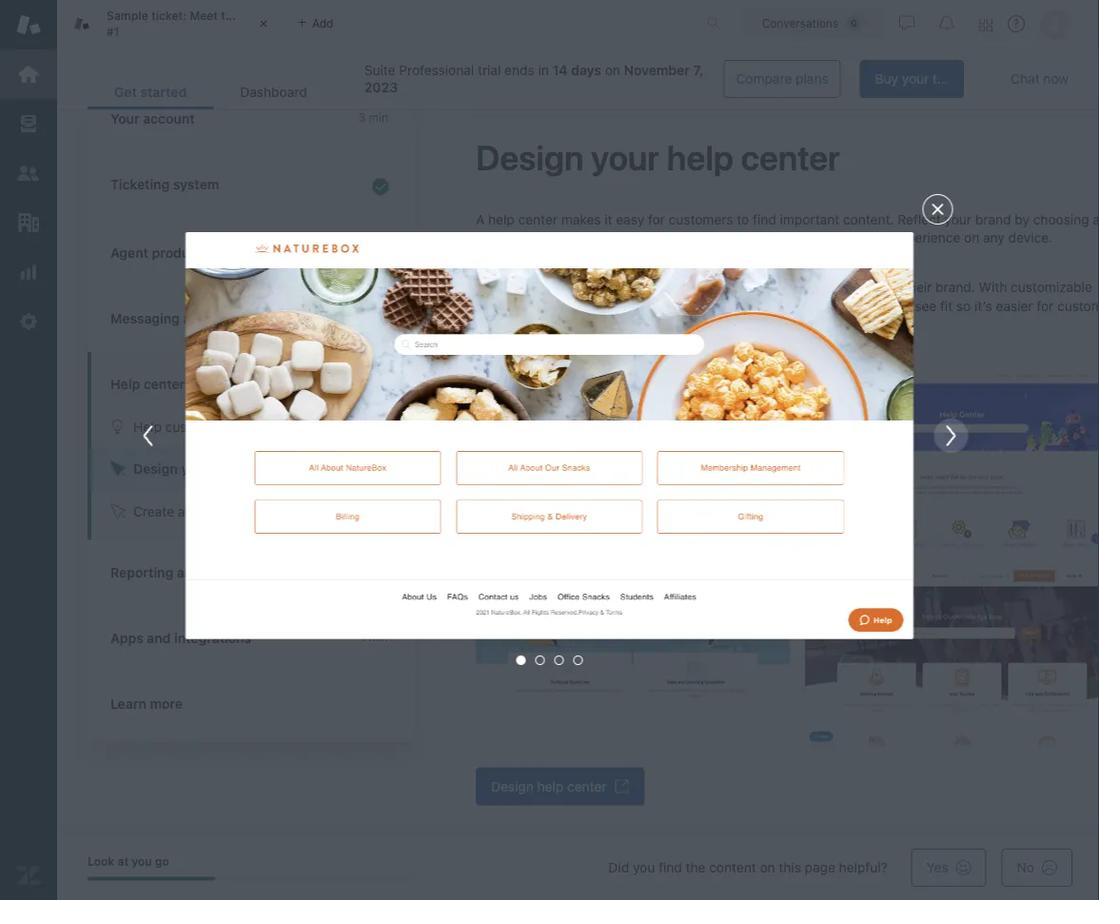 Task type: vqa. For each thing, say whether or not it's contained in the screenshot.
brand.
yes



Task type: describe. For each thing, give the bounding box(es) containing it.
customers image
[[16, 161, 41, 186]]

0 horizontal spatial you
[[132, 855, 152, 869]]

progress bar image
[[88, 877, 215, 881]]

dashboard tab
[[213, 74, 334, 109]]

#1
[[107, 25, 119, 38]]

did
[[609, 860, 629, 876]]

trial for your
[[933, 71, 956, 87]]

November 7, 2023 text field
[[364, 62, 704, 95]]

10 min
[[353, 376, 388, 389]]

yes button
[[912, 849, 987, 887]]

buy
[[875, 71, 899, 87]]

at
[[118, 855, 129, 869]]

chat
[[1011, 71, 1040, 87]]

ticket:
[[151, 9, 187, 22]]

mobile-
[[715, 230, 762, 245]]

design your help center button
[[91, 447, 415, 490]]

to for find
[[737, 211, 749, 227]]

7,
[[693, 62, 704, 78]]

page
[[805, 860, 836, 876]]

glofox help center built using zendesk. image
[[805, 565, 1099, 744]]

makes
[[561, 211, 601, 227]]

november
[[624, 62, 690, 78]]

10
[[353, 376, 366, 389]]

help inside button
[[537, 778, 564, 794]]

help inside 'button'
[[213, 461, 241, 476]]

sample ticket: meet the ticket #1
[[107, 9, 274, 38]]

create and publish content
[[133, 503, 299, 519]]

meet
[[190, 9, 218, 22]]

help inside content-title region
[[667, 136, 734, 177]]

zendesk
[[699, 279, 752, 294]]

14
[[553, 62, 568, 78]]

companies
[[529, 297, 596, 313]]

2 heading from the top
[[88, 152, 415, 220]]

compare
[[736, 71, 792, 87]]

previous image
[[133, 421, 163, 451]]

created
[[630, 279, 677, 294]]

freedom
[[655, 297, 707, 313]]

conversations button
[[741, 8, 882, 39]]

content-title region
[[476, 135, 1099, 179]]

experience
[[893, 230, 961, 245]]

the inside footer
[[686, 860, 706, 876]]

it
[[605, 211, 613, 227]]

0 vertical spatial a
[[1093, 211, 1099, 227]]

did you find the content on this page helpful?
[[609, 860, 888, 876]]

yes
[[927, 860, 949, 876]]

region containing a help center makes it easy for customers to find important content. reflect your brand by choosing a theme, colors, and fonts. everything is mobile-optimized for a great experience on any device.
[[476, 209, 1099, 805]]

any
[[983, 230, 1005, 245]]

zendesk image
[[16, 863, 41, 888]]

centers
[[547, 279, 593, 294]]

next image
[[936, 421, 967, 451]]

compare plans
[[736, 71, 829, 87]]

content inside these help centers were created by zendesk customers to showcase their brand. with customizable themes, companies have the freedom to organize content the way they see fit so it's easier for custo
[[783, 297, 830, 313]]

main element
[[0, 0, 57, 900]]

the down created
[[632, 297, 652, 313]]

organizations image
[[16, 210, 41, 235]]

customers for everything
[[669, 211, 733, 227]]

1 vertical spatial a
[[847, 230, 854, 245]]

help inside these help centers were created by zendesk customers to showcase their brand. with customizable themes, companies have the freedom to organize content the way they see fit so it's easier for custo
[[517, 279, 544, 294]]

colors,
[[522, 230, 564, 245]]

days
[[571, 62, 601, 78]]

1 heading from the top
[[88, 86, 415, 152]]

and inside button
[[178, 503, 201, 519]]

help for help center
[[110, 376, 140, 392]]

5 heading from the top
[[88, 540, 415, 605]]

device.
[[1009, 230, 1053, 245]]

1 vertical spatial for
[[826, 230, 843, 245]]

1 vertical spatial find
[[659, 860, 682, 876]]

1 horizontal spatial close image
[[930, 202, 946, 217]]

buy your trial
[[875, 71, 956, 87]]

in
[[538, 62, 549, 78]]

create and publish content button
[[91, 490, 415, 532]]

fit
[[940, 297, 953, 313]]

content.
[[843, 211, 894, 227]]

no button
[[1002, 849, 1073, 887]]

your inside buy your trial button
[[902, 71, 929, 87]]

conversations
[[762, 17, 839, 30]]

tabs tab list
[[57, 0, 687, 48]]

look
[[88, 855, 115, 869]]

4 heading from the top
[[88, 286, 415, 352]]

they
[[885, 297, 911, 313]]

the left way
[[833, 297, 853, 313]]

on inside section
[[605, 62, 620, 78]]

on inside a help center makes it easy for customers to find important content. reflect your brand by choosing a theme, colors, and fonts. everything is mobile-optimized for a great experience on any device.
[[964, 230, 980, 245]]

so
[[956, 297, 971, 313]]

plans
[[796, 71, 829, 87]]

center inside 'button'
[[244, 461, 286, 476]]

ticket
[[242, 9, 274, 22]]

showcase
[[840, 279, 901, 294]]

design inside 'button'
[[133, 461, 178, 476]]

center inside content-title region
[[741, 136, 840, 177]]

center inside a help center makes it easy for customers to find important content. reflect your brand by choosing a theme, colors, and fonts. everything is mobile-optimized for a great experience on any device.
[[518, 211, 558, 227]]

dashboard
[[240, 84, 307, 100]]

professional
[[399, 62, 474, 78]]

a
[[476, 211, 485, 227]]

design inside content-title region
[[476, 136, 584, 177]]

min
[[369, 376, 388, 389]]

0 horizontal spatial for
[[648, 211, 665, 227]]

easier
[[996, 297, 1033, 313]]

tab containing sample ticket: meet the ticket
[[57, 0, 286, 48]]

see
[[915, 297, 937, 313]]

customizable
[[1011, 279, 1093, 294]]

help customers help themselves button
[[91, 405, 415, 447]]

were
[[597, 279, 627, 294]]

design your help center inside 'button'
[[133, 461, 286, 476]]

way
[[857, 297, 881, 313]]

look at you go
[[88, 855, 169, 869]]

6 heading from the top
[[88, 605, 415, 671]]

help for help customers help themselves
[[133, 418, 162, 434]]

their
[[904, 279, 932, 294]]

suite
[[364, 62, 395, 78]]

this
[[779, 860, 801, 876]]

help inside button
[[233, 418, 260, 434]]



Task type: locate. For each thing, give the bounding box(es) containing it.
a help center makes it easy for customers to find important content. reflect your brand by choosing a theme, colors, and fonts. everything is mobile-optimized for a great experience on any device.
[[476, 211, 1099, 245]]

compare plans button
[[724, 60, 841, 98]]

help inside a help center makes it easy for customers to find important content. reflect your brand by choosing a theme, colors, and fonts. everything is mobile-optimized for a great experience on any device.
[[488, 211, 515, 227]]

to
[[737, 211, 749, 227], [824, 279, 836, 294], [710, 297, 723, 313]]

0 horizontal spatial content
[[252, 503, 299, 519]]

2 horizontal spatial customers
[[756, 279, 820, 294]]

section containing suite professional trial ends in
[[349, 60, 964, 98]]

you right at at the bottom of the page
[[132, 855, 152, 869]]

content
[[783, 297, 830, 313], [252, 503, 299, 519], [709, 860, 756, 876]]

0 vertical spatial help
[[110, 376, 140, 392]]

content down design your help center 'button'
[[252, 503, 299, 519]]

now
[[1044, 71, 1069, 87]]

get started
[[114, 84, 187, 100]]

customers inside button
[[165, 418, 230, 434]]

by
[[1015, 211, 1030, 227], [681, 279, 696, 294]]

zendesk products image
[[979, 19, 993, 32]]

1 horizontal spatial trial
[[933, 71, 956, 87]]

and down makes
[[567, 230, 590, 245]]

to left showcase
[[824, 279, 836, 294]]

0 vertical spatial by
[[1015, 211, 1030, 227]]

by inside these help centers were created by zendesk customers to showcase their brand. with customizable themes, companies have the freedom to organize content the way they see fit so it's easier for custo
[[681, 279, 696, 294]]

1 vertical spatial design your help center
[[133, 461, 286, 476]]

1 horizontal spatial customers
[[669, 211, 733, 227]]

help center heading
[[88, 352, 415, 405]]

footer
[[57, 836, 1099, 900]]

design your help center up "easy"
[[476, 136, 840, 177]]

for down "important"
[[826, 230, 843, 245]]

helpful?
[[839, 860, 888, 876]]

great
[[858, 230, 890, 245]]

to up mobile-
[[737, 211, 749, 227]]

1 horizontal spatial on
[[760, 860, 775, 876]]

on left this
[[760, 860, 775, 876]]

1 vertical spatial design
[[133, 461, 178, 476]]

2 vertical spatial customers
[[165, 418, 230, 434]]

help inside button
[[133, 418, 162, 434]]

naturebox help center built using zendesk. image
[[184, 232, 915, 640], [476, 367, 790, 546]]

design your help center up create and publish content
[[133, 461, 286, 476]]

0 horizontal spatial design your help center
[[133, 461, 286, 476]]

chat now button
[[996, 60, 1084, 98]]

by inside a help center makes it easy for customers to find important content. reflect your brand by choosing a theme, colors, and fonts. everything is mobile-optimized for a great experience on any device.
[[1015, 211, 1030, 227]]

trial inside button
[[933, 71, 956, 87]]

2 vertical spatial to
[[710, 297, 723, 313]]

and right the create on the left
[[178, 503, 201, 519]]

2 vertical spatial for
[[1037, 297, 1054, 313]]

theme,
[[476, 230, 518, 245]]

a left great
[[847, 230, 854, 245]]

on inside footer
[[760, 860, 775, 876]]

for
[[648, 211, 665, 227], [826, 230, 843, 245], [1037, 297, 1054, 313]]

zendesk support image
[[16, 12, 41, 37]]

0 vertical spatial find
[[753, 211, 776, 227]]

2 vertical spatial design
[[491, 778, 534, 794]]

brand.
[[936, 279, 975, 294]]

for up everything
[[648, 211, 665, 227]]

your inside design your help center 'button'
[[181, 461, 210, 476]]

admin image
[[16, 309, 41, 334]]

design your help center inside content-title region
[[476, 136, 840, 177]]

reflect
[[898, 211, 941, 227]]

1 vertical spatial help
[[133, 418, 162, 434]]

trial for professional
[[478, 62, 501, 78]]

and inside a help center makes it easy for customers to find important content. reflect your brand by choosing a theme, colors, and fonts. everything is mobile-optimized for a great experience on any device.
[[567, 230, 590, 245]]

0 horizontal spatial and
[[178, 503, 201, 519]]

your up "easy"
[[591, 136, 660, 177]]

by up the freedom
[[681, 279, 696, 294]]

your inside content-title region
[[591, 136, 660, 177]]

0 vertical spatial design your help center
[[476, 136, 840, 177]]

help center
[[110, 376, 185, 392]]

with
[[979, 279, 1007, 294]]

organize
[[726, 297, 779, 313]]

tab list containing get started
[[88, 74, 334, 109]]

tab list
[[88, 74, 334, 109]]

important
[[780, 211, 840, 227]]

your up create and publish content
[[181, 461, 210, 476]]

1 vertical spatial content
[[252, 503, 299, 519]]

and
[[567, 230, 590, 245], [178, 503, 201, 519]]

2023
[[364, 79, 398, 95]]

0 vertical spatial content
[[783, 297, 830, 313]]

help up previous image
[[110, 376, 140, 392]]

to down zendesk
[[710, 297, 723, 313]]

0 vertical spatial on
[[605, 62, 620, 78]]

help
[[667, 136, 734, 177], [488, 211, 515, 227], [517, 279, 544, 294], [233, 418, 260, 434], [213, 461, 241, 476], [537, 778, 564, 794]]

1 horizontal spatial design your help center
[[476, 136, 840, 177]]

content inside button
[[252, 503, 299, 519]]

0 vertical spatial close image
[[254, 14, 273, 33]]

trial
[[478, 62, 501, 78], [933, 71, 956, 87]]

sample
[[107, 9, 148, 22]]

a right choosing
[[1093, 211, 1099, 227]]

design your help center
[[476, 136, 840, 177], [133, 461, 286, 476]]

1 horizontal spatial find
[[753, 211, 776, 227]]

themes,
[[476, 297, 525, 313]]

no
[[1017, 860, 1035, 876]]

center
[[741, 136, 840, 177], [518, 211, 558, 227], [143, 376, 185, 392], [244, 461, 286, 476], [567, 778, 607, 794]]

tab
[[57, 0, 286, 48]]

the right meet
[[221, 9, 239, 22]]

you
[[132, 855, 152, 869], [633, 860, 655, 876]]

to for showcase
[[824, 279, 836, 294]]

for inside these help centers were created by zendesk customers to showcase their brand. with customizable themes, companies have the freedom to organize content the way they see fit so it's easier for custo
[[1037, 297, 1054, 313]]

1 vertical spatial by
[[681, 279, 696, 294]]

2 horizontal spatial content
[[783, 297, 830, 313]]

help down help center
[[133, 418, 162, 434]]

find right did in the right bottom of the page
[[659, 860, 682, 876]]

customers inside these help centers were created by zendesk customers to showcase their brand. with customizable themes, companies have the freedom to organize content the way they see fit so it's easier for custo
[[756, 279, 820, 294]]

1 horizontal spatial a
[[1093, 211, 1099, 227]]

content left this
[[709, 860, 756, 876]]

2 vertical spatial content
[[709, 860, 756, 876]]

1 horizontal spatial by
[[1015, 211, 1030, 227]]

1 vertical spatial on
[[964, 230, 980, 245]]

trial left ends at the top left of page
[[478, 62, 501, 78]]

to inside a help center makes it easy for customers to find important content. reflect your brand by choosing a theme, colors, and fonts. everything is mobile-optimized for a great experience on any device.
[[737, 211, 749, 227]]

your left the brand
[[945, 211, 972, 227]]

0 horizontal spatial close image
[[254, 14, 273, 33]]

footer containing did you find the content on this page helpful?
[[57, 836, 1099, 900]]

on left 'any'
[[964, 230, 980, 245]]

it's
[[975, 297, 993, 313]]

trial right buy
[[933, 71, 956, 87]]

chat now
[[1011, 71, 1069, 87]]

the right did in the right bottom of the page
[[686, 860, 706, 876]]

suite professional trial ends in 14 days on
[[364, 62, 624, 78]]

1 horizontal spatial and
[[567, 230, 590, 245]]

2 horizontal spatial to
[[824, 279, 836, 294]]

help customers help themselves
[[133, 418, 333, 434]]

views image
[[16, 111, 41, 136]]

the
[[221, 9, 239, 22], [632, 297, 652, 313], [833, 297, 853, 313], [686, 860, 706, 876]]

find up mobile-
[[753, 211, 776, 227]]

your right buy
[[902, 71, 929, 87]]

by up device.
[[1015, 211, 1030, 227]]

customers
[[669, 211, 733, 227], [756, 279, 820, 294], [165, 418, 230, 434]]

started
[[140, 84, 187, 100]]

optimized
[[762, 230, 822, 245]]

these
[[476, 279, 514, 294]]

brand
[[975, 211, 1011, 227]]

2 horizontal spatial on
[[964, 230, 980, 245]]

content inside footer
[[709, 860, 756, 876]]

close image right meet
[[254, 14, 273, 33]]

1 horizontal spatial you
[[633, 860, 655, 876]]

close image up experience
[[930, 202, 946, 217]]

customers up "organize"
[[756, 279, 820, 294]]

customers up is
[[669, 211, 733, 227]]

customers right previous image
[[165, 418, 230, 434]]

choosing
[[1033, 211, 1089, 227]]

center inside heading
[[143, 376, 185, 392]]

section
[[349, 60, 964, 98]]

design inside button
[[491, 778, 534, 794]]

0 vertical spatial for
[[648, 211, 665, 227]]

design help center button
[[476, 767, 645, 805]]

1 vertical spatial to
[[824, 279, 836, 294]]

customers for the
[[756, 279, 820, 294]]

get help image
[[1008, 15, 1025, 32]]

1 horizontal spatial to
[[737, 211, 749, 227]]

get
[[114, 84, 137, 100]]

reporting image
[[16, 260, 41, 285]]

go
[[155, 855, 169, 869]]

0 vertical spatial design
[[476, 136, 584, 177]]

help
[[110, 376, 140, 392], [133, 418, 162, 434]]

0 horizontal spatial trial
[[478, 62, 501, 78]]

0 horizontal spatial customers
[[165, 418, 230, 434]]

find
[[753, 211, 776, 227], [659, 860, 682, 876]]

3 heading from the top
[[88, 220, 415, 286]]

heading
[[88, 86, 415, 152], [88, 152, 415, 220], [88, 220, 415, 286], [88, 286, 415, 352], [88, 540, 415, 605], [88, 605, 415, 671], [88, 671, 415, 740]]

0 vertical spatial and
[[567, 230, 590, 245]]

center inside button
[[567, 778, 607, 794]]

close image
[[254, 14, 273, 33], [930, 202, 946, 217]]

1 horizontal spatial content
[[709, 860, 756, 876]]

0 horizontal spatial a
[[847, 230, 854, 245]]

these help centers were created by zendesk customers to showcase their brand. with customizable themes, companies have the freedom to organize content the way they see fit so it's easier for custo
[[476, 279, 1099, 332]]

progress-bar progress bar
[[88, 877, 415, 881]]

2 horizontal spatial for
[[1037, 297, 1054, 313]]

help inside heading
[[110, 376, 140, 392]]

plesk help center built using zendesk. image
[[476, 565, 790, 744]]

easy
[[616, 211, 645, 227]]

on right "days"
[[605, 62, 620, 78]]

0 horizontal spatial by
[[681, 279, 696, 294]]

everything
[[632, 230, 698, 245]]

design help center
[[491, 778, 607, 794]]

region
[[476, 209, 1099, 805]]

close image inside tabs tab list
[[254, 14, 273, 33]]

0 vertical spatial customers
[[669, 211, 733, 227]]

discord help center built using zendesk. image
[[805, 367, 1099, 546]]

2 vertical spatial on
[[760, 860, 775, 876]]

content right "organize"
[[783, 297, 830, 313]]

is
[[701, 230, 711, 245]]

0 horizontal spatial on
[[605, 62, 620, 78]]

1 vertical spatial close image
[[930, 202, 946, 217]]

ends
[[505, 62, 535, 78]]

0 horizontal spatial find
[[659, 860, 682, 876]]

you right did in the right bottom of the page
[[633, 860, 655, 876]]

buy your trial button
[[860, 60, 964, 98]]

fonts.
[[594, 230, 629, 245]]

for down customizable
[[1037, 297, 1054, 313]]

1 horizontal spatial for
[[826, 230, 843, 245]]

7 heading from the top
[[88, 671, 415, 740]]

publish
[[204, 503, 249, 519]]

customers inside a help center makes it easy for customers to find important content. reflect your brand by choosing a theme, colors, and fonts. everything is mobile-optimized for a great experience on any device.
[[669, 211, 733, 227]]

0 horizontal spatial to
[[710, 297, 723, 313]]

find inside a help center makes it easy for customers to find important content. reflect your brand by choosing a theme, colors, and fonts. everything is mobile-optimized for a great experience on any device.
[[753, 211, 776, 227]]

themselves
[[263, 418, 333, 434]]

have
[[599, 297, 628, 313]]

1 vertical spatial customers
[[756, 279, 820, 294]]

november 7, 2023
[[364, 62, 704, 95]]

get started image
[[16, 62, 41, 87]]

the inside sample ticket: meet the ticket #1
[[221, 9, 239, 22]]

1 vertical spatial and
[[178, 503, 201, 519]]

0 vertical spatial to
[[737, 211, 749, 227]]

your inside a help center makes it easy for customers to find important content. reflect your brand by choosing a theme, colors, and fonts. everything is mobile-optimized for a great experience on any device.
[[945, 211, 972, 227]]



